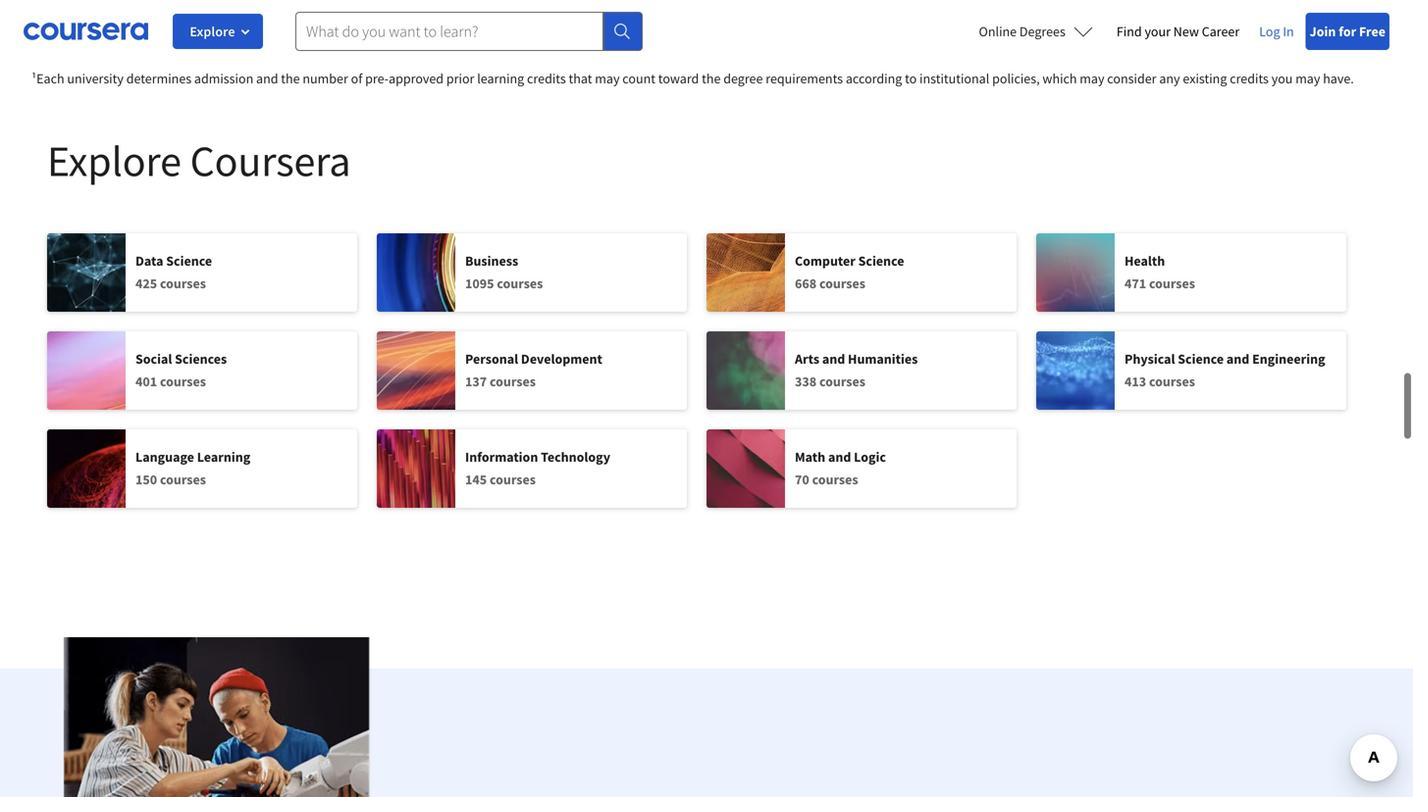 Task type: vqa. For each thing, say whether or not it's contained in the screenshot.
Degrees
yes



Task type: describe. For each thing, give the bounding box(es) containing it.
join for free link
[[1306, 13, 1390, 50]]

1 the from the left
[[281, 70, 300, 87]]

consider
[[1107, 70, 1156, 87]]

personal development 137 courses
[[465, 350, 602, 391]]

information technology 145 courses
[[465, 448, 610, 489]]

have.
[[1323, 70, 1354, 87]]

courses inside social sciences 401 courses
[[160, 373, 206, 391]]

admission
[[194, 70, 253, 87]]

career
[[1202, 23, 1240, 40]]

1 may from the left
[[595, 70, 620, 87]]

science for 425 courses
[[166, 252, 212, 270]]

institutional
[[920, 70, 989, 87]]

new
[[1173, 23, 1199, 40]]

your
[[1145, 23, 1171, 40]]

physical
[[1125, 350, 1175, 368]]

degree
[[723, 70, 763, 87]]

sciences
[[175, 350, 227, 368]]

business 1095 courses
[[465, 252, 543, 292]]

determines
[[126, 70, 191, 87]]

2 may from the left
[[1080, 70, 1104, 87]]

engineering
[[1252, 350, 1325, 368]]

find your new career
[[1117, 23, 1240, 40]]

policies,
[[992, 70, 1040, 87]]

logic
[[854, 448, 886, 466]]

join for free
[[1310, 23, 1386, 40]]

courses inside health 471 courses
[[1149, 275, 1195, 292]]

number
[[303, 70, 348, 87]]

for
[[1339, 23, 1356, 40]]

according
[[846, 70, 902, 87]]

data science 425 courses
[[135, 252, 212, 292]]

150
[[135, 471, 157, 489]]

science for 413 courses
[[1178, 350, 1224, 368]]

university
[[67, 70, 124, 87]]

pre-
[[365, 70, 389, 87]]

courses inside math and logic 70 courses
[[812, 471, 858, 489]]

and inside arts and humanities 338 courses
[[822, 350, 845, 368]]

development
[[521, 350, 602, 368]]

coursera image
[[24, 16, 148, 47]]

courses inside data science 425 courses
[[160, 275, 206, 292]]

social
[[135, 350, 172, 368]]

explore for explore
[[190, 23, 235, 40]]

courses inside personal development 137 courses
[[490, 373, 536, 391]]

data
[[135, 252, 163, 270]]

courses inside computer science 668 courses
[[819, 275, 865, 292]]

find your new career link
[[1109, 14, 1247, 49]]

and right admission
[[256, 70, 278, 87]]

courses inside language learning 150 courses
[[160, 471, 206, 489]]

language learning 150 courses
[[135, 448, 250, 489]]

free
[[1359, 23, 1386, 40]]

physical science and engineering 413 courses
[[1125, 350, 1325, 391]]

math
[[795, 448, 825, 466]]

¹each university determines admission and the number of pre-approved prior learning credits that may count toward the degree requirements according to institutional policies, which may consider any existing credits you may have.
[[31, 70, 1354, 87]]

courses inside physical science and engineering 413 courses
[[1149, 373, 1195, 391]]

log in
[[1259, 23, 1294, 40]]

coursera
[[190, 133, 351, 188]]

learning
[[197, 448, 250, 466]]

health 471 courses
[[1125, 252, 1195, 292]]

413
[[1125, 373, 1146, 391]]

3 hero images of people smiling image
[[50, 638, 645, 798]]

log
[[1259, 23, 1280, 40]]

computer
[[795, 252, 856, 270]]

471
[[1125, 275, 1146, 292]]

computer science 668 courses
[[795, 252, 904, 292]]

online
[[979, 23, 1017, 40]]

explore button
[[173, 14, 263, 49]]

math and logic 70 courses
[[795, 448, 886, 489]]

in
[[1283, 23, 1294, 40]]



Task type: locate. For each thing, give the bounding box(es) containing it.
may
[[595, 70, 620, 87], [1080, 70, 1104, 87], [1295, 70, 1320, 87]]

1 horizontal spatial credits
[[1230, 70, 1269, 87]]

1 horizontal spatial explore
[[190, 23, 235, 40]]

join
[[1310, 23, 1336, 40]]

the left number
[[281, 70, 300, 87]]

courses down the personal
[[490, 373, 536, 391]]

2 horizontal spatial may
[[1295, 70, 1320, 87]]

0 horizontal spatial the
[[281, 70, 300, 87]]

arts and humanities 338 courses
[[795, 350, 918, 391]]

1 horizontal spatial may
[[1080, 70, 1104, 87]]

1 horizontal spatial science
[[858, 252, 904, 270]]

arts
[[795, 350, 819, 368]]

the left the degree
[[702, 70, 721, 87]]

that
[[569, 70, 592, 87]]

courses right '338'
[[819, 373, 865, 391]]

science
[[166, 252, 212, 270], [858, 252, 904, 270], [1178, 350, 1224, 368]]

log in link
[[1247, 20, 1306, 43]]

explore down university
[[47, 133, 181, 188]]

1 credits from the left
[[527, 70, 566, 87]]

401
[[135, 373, 157, 391]]

requirements
[[766, 70, 843, 87]]

courses
[[160, 275, 206, 292], [497, 275, 543, 292], [819, 275, 865, 292], [1149, 275, 1195, 292], [160, 373, 206, 391], [490, 373, 536, 391], [819, 373, 865, 391], [1149, 373, 1195, 391], [160, 471, 206, 489], [490, 471, 536, 489], [812, 471, 858, 489]]

1095
[[465, 275, 494, 292]]

credits left you
[[1230, 70, 1269, 87]]

health
[[1125, 252, 1165, 270]]

0 vertical spatial explore
[[190, 23, 235, 40]]

explore inside explore dropdown button
[[190, 23, 235, 40]]

science right data
[[166, 252, 212, 270]]

may right you
[[1295, 70, 1320, 87]]

humanities
[[848, 350, 918, 368]]

courses down sciences
[[160, 373, 206, 391]]

0 horizontal spatial may
[[595, 70, 620, 87]]

language
[[135, 448, 194, 466]]

any
[[1159, 70, 1180, 87]]

70
[[795, 471, 809, 489]]

explore up admission
[[190, 23, 235, 40]]

and inside physical science and engineering 413 courses
[[1227, 350, 1250, 368]]

science right physical
[[1178, 350, 1224, 368]]

business
[[465, 252, 518, 270]]

explore for explore coursera
[[47, 133, 181, 188]]

learning
[[477, 70, 524, 87]]

may right that
[[595, 70, 620, 87]]

you
[[1271, 70, 1293, 87]]

credits left that
[[527, 70, 566, 87]]

and right math
[[828, 448, 851, 466]]

courses down physical
[[1149, 373, 1195, 391]]

existing
[[1183, 70, 1227, 87]]

425
[[135, 275, 157, 292]]

which
[[1043, 70, 1077, 87]]

credits
[[527, 70, 566, 87], [1230, 70, 1269, 87]]

and left the engineering
[[1227, 350, 1250, 368]]

and
[[256, 70, 278, 87], [822, 350, 845, 368], [1227, 350, 1250, 368], [828, 448, 851, 466]]

courses right 70 in the bottom of the page
[[812, 471, 858, 489]]

approved
[[389, 70, 444, 87]]

count
[[622, 70, 655, 87]]

the
[[281, 70, 300, 87], [702, 70, 721, 87]]

online degrees
[[979, 23, 1066, 40]]

online degrees button
[[963, 10, 1109, 53]]

courses down computer on the right top
[[819, 275, 865, 292]]

science inside physical science and engineering 413 courses
[[1178, 350, 1224, 368]]

338
[[795, 373, 817, 391]]

3 may from the left
[[1295, 70, 1320, 87]]

courses down health
[[1149, 275, 1195, 292]]

courses down the information
[[490, 471, 536, 489]]

personal
[[465, 350, 518, 368]]

science for 668 courses
[[858, 252, 904, 270]]

0 horizontal spatial credits
[[527, 70, 566, 87]]

courses down 'language'
[[160, 471, 206, 489]]

science right computer on the right top
[[858, 252, 904, 270]]

technology
[[541, 448, 610, 466]]

courses inside business 1095 courses
[[497, 275, 543, 292]]

and inside math and logic 70 courses
[[828, 448, 851, 466]]

science inside computer science 668 courses
[[858, 252, 904, 270]]

information
[[465, 448, 538, 466]]

social sciences 401 courses
[[135, 350, 227, 391]]

2 credits from the left
[[1230, 70, 1269, 87]]

0 horizontal spatial explore
[[47, 133, 181, 188]]

of
[[351, 70, 362, 87]]

science inside data science 425 courses
[[166, 252, 212, 270]]

None search field
[[295, 12, 643, 51]]

find
[[1117, 23, 1142, 40]]

toward
[[658, 70, 699, 87]]

137
[[465, 373, 487, 391]]

0 horizontal spatial science
[[166, 252, 212, 270]]

degrees
[[1019, 23, 1066, 40]]

explore
[[190, 23, 235, 40], [47, 133, 181, 188]]

2 horizontal spatial science
[[1178, 350, 1224, 368]]

1 horizontal spatial the
[[702, 70, 721, 87]]

¹each
[[31, 70, 64, 87]]

courses right 425
[[160, 275, 206, 292]]

may right which on the right top of page
[[1080, 70, 1104, 87]]

prior
[[446, 70, 474, 87]]

668
[[795, 275, 817, 292]]

to
[[905, 70, 917, 87]]

What do you want to learn? text field
[[295, 12, 604, 51]]

courses down business
[[497, 275, 543, 292]]

2 the from the left
[[702, 70, 721, 87]]

courses inside the information technology 145 courses
[[490, 471, 536, 489]]

and right arts
[[822, 350, 845, 368]]

145
[[465, 471, 487, 489]]

explore coursera
[[47, 133, 351, 188]]

courses inside arts and humanities 338 courses
[[819, 373, 865, 391]]

1 vertical spatial explore
[[47, 133, 181, 188]]



